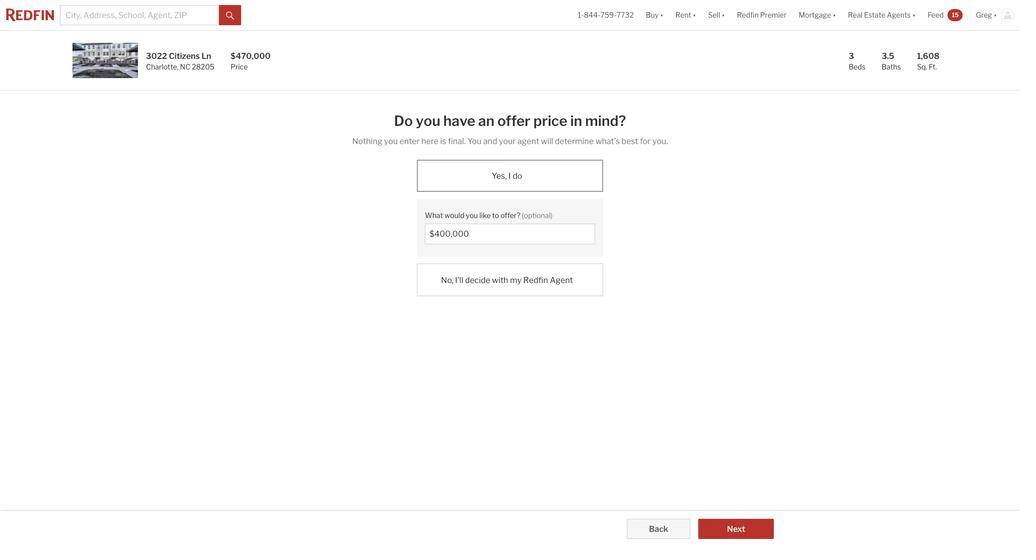 Task type: vqa. For each thing, say whether or not it's contained in the screenshot.
left 30
no



Task type: describe. For each thing, give the bounding box(es) containing it.
what's
[[596, 137, 620, 146]]

real estate agents ▾ link
[[849, 0, 916, 30]]

next button
[[699, 519, 775, 539]]

offer
[[498, 112, 531, 130]]

best
[[622, 137, 639, 146]]

mind?
[[586, 112, 627, 130]]

charlotte
[[146, 62, 177, 71]]

15
[[953, 11, 960, 19]]

no,
[[441, 275, 454, 285]]

buy ▾ button
[[640, 0, 670, 30]]

price
[[534, 112, 568, 130]]

have
[[444, 112, 476, 130]]

i'll
[[456, 275, 464, 285]]

real
[[849, 11, 863, 19]]

1,608 sq. ft.
[[918, 51, 940, 71]]

no, i'll decide with my redfin agent
[[441, 275, 573, 285]]

759-
[[601, 11, 617, 19]]

i
[[509, 171, 511, 181]]

nothing
[[352, 137, 383, 146]]

an
[[479, 112, 495, 130]]

baths
[[882, 62, 902, 71]]

(optional)
[[522, 211, 553, 220]]

nc
[[180, 62, 191, 71]]

mortgage ▾ button
[[799, 0, 837, 30]]

do you have an offer price in mind?. required field. element
[[352, 107, 669, 132]]

nothing you enter here is final. you and your agent will determine what's best for you.
[[352, 137, 669, 146]]

buy ▾ button
[[646, 0, 664, 30]]

1-844-759-7732 link
[[578, 11, 634, 19]]

mortgage
[[799, 11, 832, 19]]

here
[[422, 137, 439, 146]]

greg ▾
[[977, 11, 998, 19]]

yes, i do
[[492, 171, 523, 181]]

and
[[484, 137, 498, 146]]

agent
[[518, 137, 540, 146]]

is
[[441, 137, 447, 146]]

7732
[[617, 11, 634, 19]]

real estate agents ▾
[[849, 11, 916, 19]]

do
[[394, 112, 413, 130]]

1,608
[[918, 51, 940, 61]]

agent
[[550, 275, 573, 285]]

rent ▾ button
[[676, 0, 697, 30]]

do you have an offer price in mind?
[[394, 112, 627, 130]]

citizens
[[169, 51, 200, 61]]

real estate agents ▾ button
[[843, 0, 922, 30]]

agents
[[888, 11, 912, 19]]

you.
[[653, 137, 669, 146]]

3022 citizens ln charlotte , nc 28205
[[146, 51, 215, 71]]

mortgage ▾ button
[[793, 0, 843, 30]]

like
[[480, 211, 491, 220]]

3
[[849, 51, 855, 61]]

submit search image
[[226, 11, 234, 20]]

will
[[541, 137, 554, 146]]

sq.
[[918, 62, 928, 71]]

rent ▾ button
[[670, 0, 703, 30]]

ft.
[[930, 62, 938, 71]]

redfin inside button
[[738, 11, 759, 19]]

sell ▾ button
[[709, 0, 726, 30]]

▾ for sell ▾
[[722, 11, 726, 19]]



Task type: locate. For each thing, give the bounding box(es) containing it.
buy
[[646, 11, 659, 19]]

you for do
[[416, 112, 441, 130]]

▾ right mortgage
[[833, 11, 837, 19]]

you left the enter
[[384, 137, 398, 146]]

rent
[[676, 11, 692, 19]]

redfin left premier
[[738, 11, 759, 19]]

3.5
[[882, 51, 895, 61]]

▾ inside sell ▾ dropdown button
[[722, 11, 726, 19]]

1-
[[578, 11, 584, 19]]

what
[[425, 211, 443, 220]]

do
[[513, 171, 523, 181]]

you for nothing
[[384, 137, 398, 146]]

▾ inside mortgage ▾ dropdown button
[[833, 11, 837, 19]]

mortgage ▾
[[799, 11, 837, 19]]

▾ right "sell"
[[722, 11, 726, 19]]

offer?
[[501, 211, 521, 220]]

▾ inside rent ▾ dropdown button
[[693, 11, 697, 19]]

▾ right agents
[[913, 11, 916, 19]]

▾ for greg ▾
[[995, 11, 998, 19]]

0 vertical spatial you
[[416, 112, 441, 130]]

sell ▾
[[709, 11, 726, 19]]

$470,000 price
[[231, 51, 271, 71]]

redfin premier
[[738, 11, 787, 19]]

you
[[468, 137, 482, 146]]

3 beds
[[849, 51, 866, 71]]

back button
[[628, 519, 691, 539]]

2 ▾ from the left
[[693, 11, 697, 19]]

sell
[[709, 11, 721, 19]]

1 ▾ from the left
[[661, 11, 664, 19]]

2 horizontal spatial you
[[466, 211, 478, 220]]

my
[[510, 275, 522, 285]]

price
[[231, 62, 248, 71]]

decide
[[465, 275, 491, 285]]

in
[[571, 112, 583, 130]]

▾ for rent ▾
[[693, 11, 697, 19]]

you
[[416, 112, 441, 130], [384, 137, 398, 146], [466, 211, 478, 220]]

2 vertical spatial you
[[466, 211, 478, 220]]

5 ▾ from the left
[[913, 11, 916, 19]]

▾ right "greg" at the right top
[[995, 11, 998, 19]]

ln
[[202, 51, 211, 61]]

redfin right my
[[524, 275, 549, 285]]

▾ inside real estate agents ▾ link
[[913, 11, 916, 19]]

for
[[641, 137, 651, 146]]

with
[[493, 275, 509, 285]]

3 ▾ from the left
[[722, 11, 726, 19]]

beds
[[849, 62, 866, 71]]

buy ▾
[[646, 11, 664, 19]]

your
[[499, 137, 516, 146]]

3.5 baths
[[882, 51, 902, 71]]

would
[[445, 211, 465, 220]]

enter
[[400, 137, 420, 146]]

6 ▾ from the left
[[995, 11, 998, 19]]

premier
[[761, 11, 787, 19]]

1 vertical spatial you
[[384, 137, 398, 146]]

greg
[[977, 11, 993, 19]]

▾ inside buy ▾ dropdown button
[[661, 11, 664, 19]]

to
[[493, 211, 499, 220]]

▾ right buy
[[661, 11, 664, 19]]

,
[[177, 62, 179, 71]]

redfin premier button
[[732, 0, 793, 30]]

1-844-759-7732
[[578, 11, 634, 19]]

1 horizontal spatial you
[[416, 112, 441, 130]]

▾ for mortgage ▾
[[833, 11, 837, 19]]

determine
[[555, 137, 594, 146]]

yes,
[[492, 171, 507, 181]]

sell ▾ button
[[703, 0, 732, 30]]

next
[[728, 525, 746, 534]]

3022
[[146, 51, 167, 61]]

feed
[[928, 11, 945, 19]]

final.
[[448, 137, 466, 146]]

0 horizontal spatial you
[[384, 137, 398, 146]]

$0 text field
[[430, 229, 591, 239]]

you up here
[[416, 112, 441, 130]]

you left 'like'
[[466, 211, 478, 220]]

28205
[[192, 62, 215, 71]]

$470,000
[[231, 51, 271, 61]]

City, Address, School, Agent, ZIP search field
[[60, 5, 219, 25]]

844-
[[584, 11, 601, 19]]

▾ right rent
[[693, 11, 697, 19]]

4 ▾ from the left
[[833, 11, 837, 19]]

redfin
[[738, 11, 759, 19], [524, 275, 549, 285]]

0 vertical spatial redfin
[[738, 11, 759, 19]]

1 horizontal spatial redfin
[[738, 11, 759, 19]]

0 horizontal spatial redfin
[[524, 275, 549, 285]]

▾ for buy ▾
[[661, 11, 664, 19]]

what would you like to offer? (optional)
[[425, 211, 553, 220]]

back
[[650, 525, 669, 534]]

rent ▾
[[676, 11, 697, 19]]

1 vertical spatial redfin
[[524, 275, 549, 285]]

▾
[[661, 11, 664, 19], [693, 11, 697, 19], [722, 11, 726, 19], [833, 11, 837, 19], [913, 11, 916, 19], [995, 11, 998, 19]]

estate
[[865, 11, 886, 19]]



